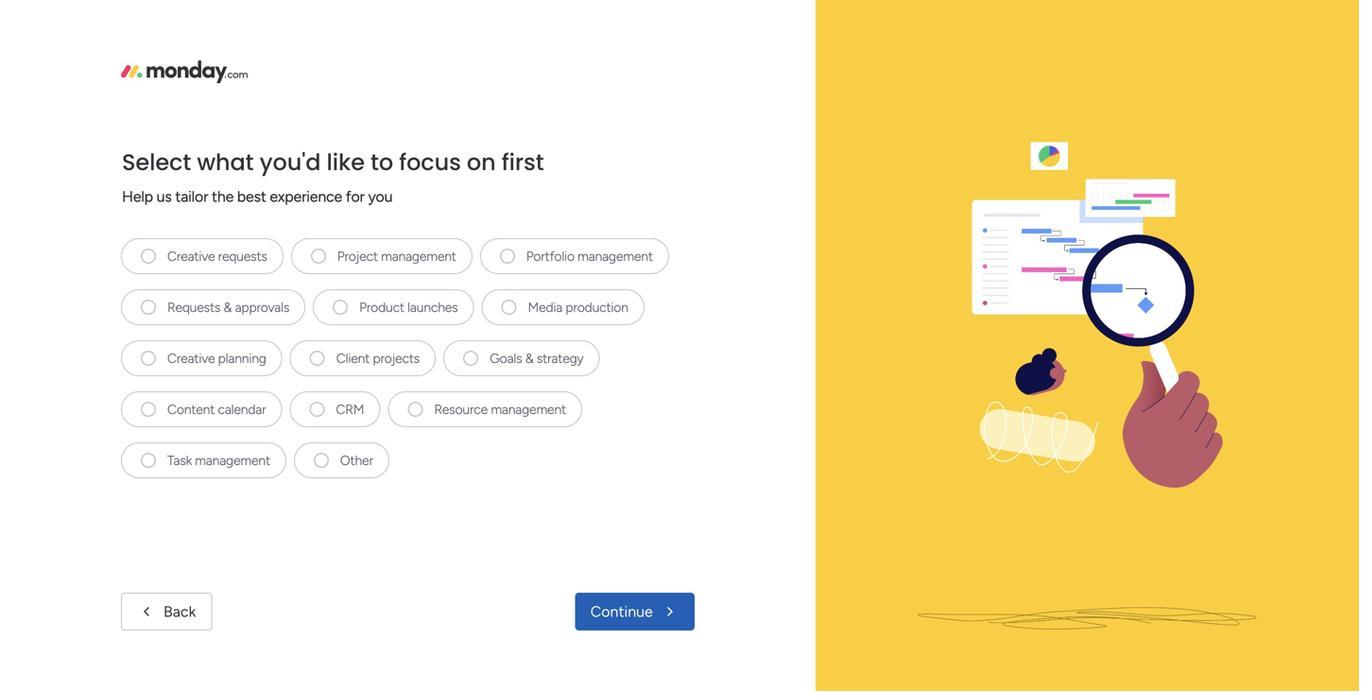 Task type: vqa. For each thing, say whether or not it's contained in the screenshot.
HEY THERE, WHAT BRINGS YOU HERE TODAY?
no



Task type: locate. For each thing, give the bounding box(es) containing it.
you
[[368, 188, 393, 206]]

launches
[[408, 299, 458, 315]]

select what you'd like to focus on first help us tailor the best experience for you
[[122, 147, 544, 206]]

select
[[122, 147, 191, 178]]

portfolio management
[[526, 248, 653, 264]]

management up production
[[578, 248, 653, 264]]

projects
[[373, 350, 420, 366]]

first
[[502, 147, 544, 178]]

2 creative from the top
[[167, 350, 215, 366]]

creative up the "requests"
[[167, 248, 215, 264]]

project
[[337, 248, 378, 264]]

media production
[[528, 299, 629, 315]]

crm
[[336, 401, 364, 417]]

1 vertical spatial &
[[526, 350, 534, 366]]

goals & strategy
[[490, 350, 584, 366]]

requests
[[218, 248, 267, 264]]

production
[[566, 299, 629, 315]]

& right the "requests"
[[224, 299, 232, 315]]

task
[[167, 452, 192, 469]]

back button
[[121, 593, 212, 631]]

help
[[122, 188, 153, 206]]

approvals
[[235, 299, 289, 315]]

experience
[[270, 188, 342, 206]]

& for requests
[[224, 299, 232, 315]]

content
[[167, 401, 215, 417]]

management for project management
[[381, 248, 457, 264]]

focus
[[399, 147, 461, 178]]

product launches
[[359, 299, 458, 315]]

continue
[[591, 603, 653, 621]]

management down calendar
[[195, 452, 270, 469]]

creative requests
[[167, 248, 267, 264]]

0 vertical spatial creative
[[167, 248, 215, 264]]

0 horizontal spatial &
[[224, 299, 232, 315]]

1 vertical spatial creative
[[167, 350, 215, 366]]

creative
[[167, 248, 215, 264], [167, 350, 215, 366]]

management for portfolio management
[[578, 248, 653, 264]]

you'd
[[260, 147, 321, 178]]

0 vertical spatial &
[[224, 299, 232, 315]]

1 horizontal spatial &
[[526, 350, 534, 366]]

us
[[157, 188, 172, 206]]

client projects
[[336, 350, 420, 366]]

for
[[346, 188, 365, 206]]

creative up content
[[167, 350, 215, 366]]

management up product launches
[[381, 248, 457, 264]]

& right goals
[[526, 350, 534, 366]]

to
[[371, 147, 393, 178]]

1 creative from the top
[[167, 248, 215, 264]]

&
[[224, 299, 232, 315], [526, 350, 534, 366]]

logo image
[[121, 61, 248, 83]]

requests & approvals
[[167, 299, 289, 315]]

the
[[212, 188, 234, 206]]

management
[[381, 248, 457, 264], [578, 248, 653, 264], [491, 401, 566, 417], [195, 452, 270, 469]]

requests
[[167, 299, 221, 315]]

management for resource management
[[491, 401, 566, 417]]

management down goals & strategy
[[491, 401, 566, 417]]

strategy
[[537, 350, 584, 366]]

what
[[197, 147, 254, 178]]



Task type: describe. For each thing, give the bounding box(es) containing it.
like
[[327, 147, 365, 178]]

back
[[164, 603, 196, 621]]

resource management
[[434, 401, 566, 417]]

product
[[359, 299, 405, 315]]

client
[[336, 350, 370, 366]]

calendar
[[218, 401, 266, 417]]

portfolio
[[526, 248, 575, 264]]

continue button
[[576, 593, 695, 631]]

task management
[[167, 452, 270, 469]]

& for goals
[[526, 350, 534, 366]]

media
[[528, 299, 563, 315]]

project management
[[337, 248, 457, 264]]

tailor
[[175, 188, 208, 206]]

planning
[[218, 350, 266, 366]]

other
[[340, 452, 373, 469]]

best
[[237, 188, 266, 206]]

on
[[467, 147, 496, 178]]

what would you like to focus on first image
[[842, 0, 1334, 691]]

goals
[[490, 350, 522, 366]]

creative planning
[[167, 350, 266, 366]]

creative for creative planning
[[167, 350, 215, 366]]

management for task management
[[195, 452, 270, 469]]

creative for creative requests
[[167, 248, 215, 264]]

content calendar
[[167, 401, 266, 417]]

resource
[[434, 401, 488, 417]]



